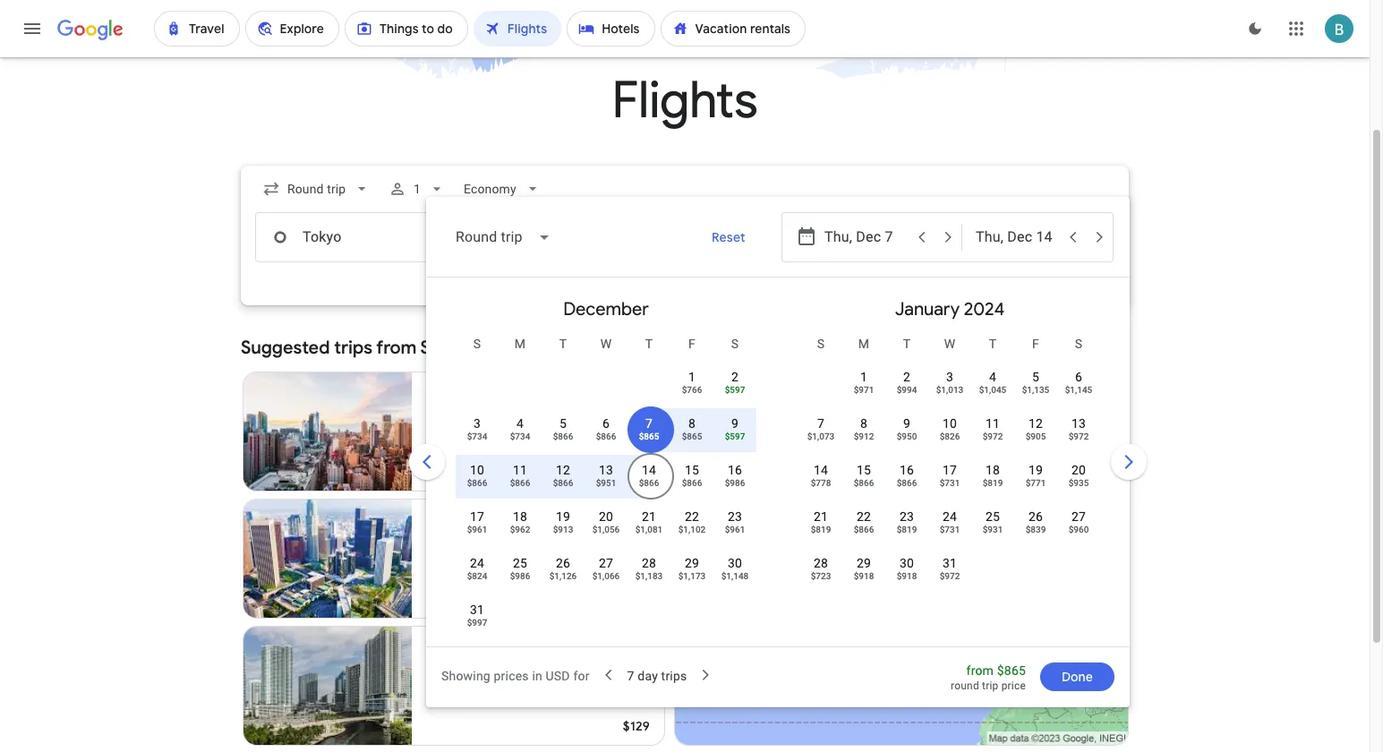 Task type: locate. For each thing, give the bounding box(es) containing it.
thu, dec 21 element
[[642, 508, 656, 526]]

row containing 10
[[456, 453, 757, 504]]

0 vertical spatial $986
[[725, 478, 745, 488]]

1 horizontal spatial 30
[[900, 556, 914, 570]]

4 inside 4 $1,045
[[990, 370, 997, 384]]

27 inside the 27 $960
[[1072, 510, 1086, 524]]

t
[[559, 337, 567, 351], [645, 337, 653, 351], [903, 337, 911, 351], [989, 337, 997, 351]]

1 horizontal spatial 23
[[900, 510, 914, 524]]

25 up , 931 us dollars element
[[986, 510, 1000, 524]]

$972 for 31
[[940, 571, 960, 581]]

, 819 us dollars element
[[983, 478, 1003, 488], [811, 525, 831, 535], [897, 525, 917, 535]]

10 $866
[[467, 463, 487, 488]]

, 819 us dollars element for 21
[[811, 525, 831, 535]]

2 14 from the left
[[814, 463, 828, 477]]

$734 down 7 – 13
[[467, 432, 487, 441]]

$962
[[510, 525, 530, 535]]

, 972 us dollars element right the 30 $918
[[940, 571, 960, 581]]

2 , 865 us dollars element from the left
[[682, 432, 702, 441]]

0 horizontal spatial 15 $866
[[682, 463, 702, 488]]

, 997 us dollars element
[[467, 618, 487, 628]]

8
[[689, 416, 696, 431], [861, 416, 868, 431], [494, 424, 501, 439]]

15 $866 for the mon, jan 15 element
[[854, 463, 874, 488]]

2 horizontal spatial $819
[[983, 478, 1003, 488]]

2
[[732, 370, 739, 384], [904, 370, 911, 384], [526, 679, 534, 693]]

24 inside 24 $824
[[470, 556, 485, 570]]

28 inside 28 $723
[[814, 556, 828, 570]]

1 horizontal spatial 16
[[900, 463, 914, 477]]

1 stop down 7 – 13
[[448, 424, 483, 439]]

28 inside the 28 $1,183
[[642, 556, 656, 570]]

30 up , 1148 us dollars element
[[728, 556, 742, 570]]

1 m from the left
[[515, 337, 526, 351]]

None text field
[[255, 212, 508, 262]]

 image
[[487, 423, 490, 441]]

1 horizontal spatial 5
[[1032, 370, 1040, 384]]

1 horizontal spatial 31
[[943, 556, 957, 570]]

1 horizontal spatial 20
[[1072, 463, 1086, 477]]

175 US dollars text field
[[623, 464, 650, 480]]

28 up $723
[[814, 556, 828, 570]]

$819 up sun, jan 28 element on the bottom right of the page
[[811, 525, 831, 535]]

1 29 from the left
[[685, 556, 699, 570]]

1 14 from the left
[[642, 463, 656, 477]]

7 inside 7 $865
[[646, 416, 653, 431]]

22 up , 1102 us dollars element in the bottom of the page
[[685, 510, 699, 524]]

f inside january 2024 row group
[[1033, 337, 1040, 351]]

$731 for 24
[[940, 525, 960, 535]]

5 $866
[[553, 416, 573, 441]]

thu, dec 28 element
[[642, 554, 656, 572]]

5 up $1,135
[[1032, 370, 1040, 384]]

row containing 24
[[456, 546, 757, 597]]

19 $913
[[553, 510, 573, 535]]

5 inside 5 $866
[[560, 416, 567, 431]]

, 1145 us dollars element
[[1065, 385, 1093, 395]]

$866 for sun, dec 10 'element'
[[467, 478, 487, 488]]

, 905 us dollars element
[[1026, 432, 1046, 441]]

wed, dec 20 element
[[599, 508, 613, 526]]

sun, jan 7 element
[[818, 415, 825, 433]]

21 inside 21 $819
[[814, 510, 828, 524]]

0 horizontal spatial , 986 us dollars element
[[510, 571, 530, 581]]

$866 for "wed, dec 6" element
[[596, 432, 616, 441]]

0 vertical spatial 20
[[1072, 463, 1086, 477]]

$866 up tue, dec 12 element
[[553, 432, 573, 441]]

0 horizontal spatial , 819 us dollars element
[[811, 525, 831, 535]]

$819
[[983, 478, 1003, 488], [811, 525, 831, 535], [897, 525, 917, 535]]

$731 for 17
[[940, 478, 960, 488]]

0 vertical spatial $597
[[725, 385, 745, 395]]

6 $1,145
[[1065, 370, 1093, 395]]

2 up $994
[[904, 370, 911, 384]]

round
[[951, 680, 980, 692]]

15 down , 912 us dollars element
[[857, 463, 871, 477]]

from left san
[[376, 337, 417, 359]]

, 865 us dollars element for 7
[[639, 432, 659, 441]]

0 horizontal spatial 4
[[517, 416, 524, 431]]

row
[[671, 353, 757, 411], [843, 353, 1101, 411], [456, 407, 757, 458], [800, 407, 1101, 458], [456, 453, 757, 504], [800, 453, 1101, 504], [456, 500, 757, 551], [800, 500, 1101, 551], [456, 546, 757, 597], [800, 546, 972, 597]]

trips
[[334, 337, 373, 359], [661, 669, 687, 683]]

tue, dec 5 element
[[560, 415, 567, 433]]

m for january 2024
[[859, 337, 870, 351]]

29 up , 1173 us dollars element
[[685, 556, 699, 570]]

w
[[601, 337, 612, 351], [944, 337, 956, 351]]

5
[[1032, 370, 1040, 384], [560, 416, 567, 431]]

0 horizontal spatial 25
[[513, 556, 528, 570]]

29 for 29 $918
[[857, 556, 871, 570]]

2 horizontal spatial $972
[[1069, 432, 1089, 441]]

2 inside suggested trips from san francisco region
[[526, 679, 534, 693]]

Return text field
[[976, 213, 1058, 261], [976, 213, 1058, 261]]

26 inside 26 $839
[[1029, 510, 1043, 524]]

31 up , 997 us dollars element
[[470, 603, 485, 617]]

0 horizontal spatial $734
[[467, 432, 487, 441]]

$986 for 25
[[510, 571, 530, 581]]

1 horizontal spatial 18
[[986, 463, 1000, 477]]

2 horizontal spatial , 819 us dollars element
[[983, 478, 1003, 488]]

$866 up wed, dec 13 element
[[596, 432, 616, 441]]

1
[[414, 182, 421, 196], [689, 370, 696, 384], [861, 370, 868, 384], [448, 424, 455, 439], [507, 552, 514, 566], [448, 679, 455, 693]]

1 horizontal spatial 22
[[857, 510, 871, 524]]

14 up , 778 us dollars element
[[814, 463, 828, 477]]

2 vertical spatial min
[[537, 679, 558, 693]]

$865 for 8
[[682, 432, 702, 441]]

8 up , 912 us dollars element
[[861, 416, 868, 431]]

m inside january 2024 row group
[[859, 337, 870, 351]]

1 $961 from the left
[[467, 525, 487, 535]]

f for january 2024
[[1033, 337, 1040, 351]]

1 , 731 us dollars element from the top
[[940, 478, 960, 488]]

2 horizontal spatial 10
[[943, 416, 957, 431]]

7 for 7 $1,073
[[818, 416, 825, 431]]

, 972 us dollars element for 13
[[1069, 432, 1089, 441]]

2 15 $866 from the left
[[854, 463, 874, 488]]

$986 down 1 hr 25 min
[[510, 571, 530, 581]]

$866 for tue, jan 16 element
[[897, 478, 917, 488]]

grid containing december
[[434, 285, 1122, 657]]

1 horizontal spatial w
[[944, 337, 956, 351]]

s up sat, dec 2 element
[[731, 337, 739, 351]]

swap origin and destination. image
[[501, 227, 522, 248]]

$961 for 17
[[467, 525, 487, 535]]

29 inside 29 $1,173
[[685, 556, 699, 570]]

2 f from the left
[[1033, 337, 1040, 351]]

14 inside "14 $866"
[[642, 463, 656, 477]]

25 for 25 $931
[[986, 510, 1000, 524]]

$866 up tue, dec 19 element
[[553, 478, 573, 488]]

1 horizontal spatial 24
[[943, 510, 957, 524]]

24 $824
[[467, 556, 487, 581]]

2 stop from the top
[[458, 679, 483, 693]]

2 , 597 us dollars element from the top
[[725, 432, 745, 441]]

1 horizontal spatial , 819 us dollars element
[[897, 525, 917, 535]]

1 $918 from the left
[[854, 571, 874, 581]]

11
[[986, 416, 1000, 431], [513, 463, 528, 477]]

15 $866 down , 912 us dollars element
[[854, 463, 874, 488]]

31 inside 31 $972
[[943, 556, 957, 570]]

, 734 us dollars element
[[467, 432, 487, 441], [510, 432, 530, 441]]

19 inside 19 $913
[[556, 510, 570, 524]]

, 1148 us dollars element
[[722, 571, 749, 581]]

, 866 us dollars element up tue, dec 19 element
[[553, 478, 573, 488]]

0 horizontal spatial f
[[689, 337, 696, 351]]

, 918 us dollars element for 29
[[854, 571, 874, 581]]

$866 for tue, dec 12 element
[[553, 478, 573, 488]]

, 731 us dollars element
[[940, 478, 960, 488], [940, 525, 960, 535]]

sat, jan 6 element
[[1075, 368, 1083, 386]]

22 $1,102
[[679, 510, 706, 535]]

11 inside '11 $866'
[[513, 463, 528, 477]]

$731 up wed, jan 31 element at the right bottom
[[940, 525, 960, 535]]

13 inside 13 $951
[[599, 463, 613, 477]]

2 22 from the left
[[857, 510, 871, 524]]

0 horizontal spatial 9
[[732, 416, 739, 431]]

1 horizontal spatial , 734 us dollars element
[[510, 432, 530, 441]]

25 inside 25 $986
[[513, 556, 528, 570]]

hr down $962 in the bottom of the page
[[518, 552, 529, 566]]

, 986 us dollars element for 16
[[725, 478, 745, 488]]

23 down 16 $866
[[900, 510, 914, 524]]

, 1013 us dollars element
[[936, 385, 964, 395]]

$734 up mon, dec 11 element
[[510, 432, 530, 441]]

15 inside january 2024 row group
[[857, 463, 871, 477]]

2 m from the left
[[859, 337, 870, 351]]

1 horizontal spatial 9
[[904, 416, 911, 431]]

row containing 21
[[800, 500, 1101, 551]]

nonstop
[[448, 552, 496, 566]]

0 vertical spatial 5
[[1032, 370, 1040, 384]]

w up "wed, jan 3" element on the right of the page
[[944, 337, 956, 351]]

1 vertical spatial , 986 us dollars element
[[510, 571, 530, 581]]

14 inside "14 $778"
[[814, 463, 828, 477]]

1 $734 from the left
[[467, 432, 487, 441]]

$918 right 29 $918
[[897, 571, 917, 581]]

, 866 us dollars element up tue, dec 12 element
[[553, 432, 573, 441]]

11 inside 11 $972
[[986, 416, 1000, 431]]

1 vertical spatial 12
[[556, 463, 570, 477]]

21 inside 21 $1,081
[[642, 510, 656, 524]]

$1,135
[[1022, 385, 1050, 395]]

8 $912
[[854, 416, 874, 441]]

$866 for the mon, jan 15 element
[[854, 478, 874, 488]]

18 inside the 18 $819
[[986, 463, 1000, 477]]

trips inside region
[[334, 337, 373, 359]]

1 $597 from the top
[[725, 385, 745, 395]]

, 866 us dollars element
[[553, 432, 573, 441], [596, 432, 616, 441], [467, 478, 487, 488], [510, 478, 530, 488], [553, 478, 573, 488], [639, 478, 659, 488], [682, 478, 702, 488], [854, 478, 874, 488], [897, 478, 917, 488], [854, 525, 874, 535]]

, 819 us dollars element for 23
[[897, 525, 917, 535]]

0 horizontal spatial 16
[[728, 463, 742, 477]]

$986 up 'sat, dec 23' element
[[725, 478, 745, 488]]

0 vertical spatial from
[[376, 337, 417, 359]]

0 horizontal spatial 31
[[470, 603, 485, 617]]

thu, dec 7, departure date. element
[[646, 415, 653, 433]]

2 1 stop from the top
[[448, 679, 483, 693]]

2 $961 from the left
[[725, 525, 745, 535]]

21
[[642, 510, 656, 524], [814, 510, 828, 524]]

15 $866 inside january 2024 row group
[[854, 463, 874, 488]]

0 horizontal spatial 27
[[599, 556, 613, 570]]

22
[[685, 510, 699, 524], [857, 510, 871, 524]]

0 vertical spatial 18
[[986, 463, 1000, 477]]

2 vertical spatial dec
[[426, 661, 448, 675]]

1 vertical spatial 18
[[513, 510, 528, 524]]

, 986 us dollars element down 1 hr 25 min
[[510, 571, 530, 581]]

1 stop for dec
[[448, 679, 483, 693]]

, 1081 us dollars element
[[636, 525, 663, 535]]

18 down 11 $972
[[986, 463, 1000, 477]]

, 866 us dollars element up the fri, dec 22 element
[[682, 478, 702, 488]]

0 horizontal spatial 19
[[556, 510, 570, 524]]

13 up the $951
[[599, 463, 613, 477]]

2 $597 from the top
[[725, 432, 745, 441]]

, 597 us dollars element
[[725, 385, 745, 395], [725, 432, 745, 441]]

, 866 us dollars element for sun, dec 10 'element'
[[467, 478, 487, 488]]

, 1173 us dollars element
[[679, 571, 706, 581]]

11 for 11 $972
[[986, 416, 1000, 431]]

, 960 us dollars element
[[1069, 525, 1089, 535]]

4 s from the left
[[1075, 337, 1083, 351]]

4 inside 4 $734
[[517, 416, 524, 431]]

1 $971
[[854, 370, 874, 395]]

2 , 734 us dollars element from the left
[[510, 432, 530, 441]]

0 vertical spatial stop
[[458, 424, 483, 439]]

27 inside 27 $1,066
[[599, 556, 613, 570]]

16 inside 16 $986
[[728, 463, 742, 477]]

sat, jan 27 element
[[1072, 508, 1086, 526]]

dec inside new york dec 7 – 13
[[426, 407, 448, 421]]

trips right suggested on the top left
[[334, 337, 373, 359]]

, 972 us dollars element for 11
[[983, 432, 1003, 441]]

7 up $1,073
[[818, 416, 825, 431]]

Departure text field
[[825, 213, 907, 261], [825, 213, 907, 261]]

24 down 17 $731
[[943, 510, 957, 524]]

, 866 us dollars element for thu, dec 14, return date. element
[[639, 478, 659, 488]]

mon, dec 4 element
[[517, 415, 524, 433]]

min
[[537, 424, 558, 439], [550, 552, 572, 566], [537, 679, 558, 693]]

0 horizontal spatial 18
[[513, 510, 528, 524]]

2 inside 2 $597
[[732, 370, 739, 384]]

None field
[[255, 173, 378, 205], [457, 173, 549, 205], [441, 216, 566, 259], [255, 173, 378, 205], [457, 173, 549, 205], [441, 216, 566, 259]]

2 $918 from the left
[[897, 571, 917, 581]]

1 vertical spatial 6
[[603, 416, 610, 431]]

1 vertical spatial 5
[[560, 416, 567, 431]]

7 inside 7 $1,073
[[818, 416, 825, 431]]

stop for dec
[[458, 679, 483, 693]]

mon, dec 18 element
[[513, 508, 528, 526]]

from up trip
[[967, 664, 994, 678]]

21 $819
[[811, 510, 831, 535]]

1 horizontal spatial , 961 us dollars element
[[725, 525, 745, 535]]

9 inside 9 $950
[[904, 416, 911, 431]]

24 up '$824'
[[470, 556, 485, 570]]

sun, dec 31 element
[[470, 601, 485, 619]]

, 961 us dollars element for 17
[[467, 525, 487, 535]]

, 1135 us dollars element
[[1022, 385, 1050, 395]]

2 vertical spatial hr
[[512, 679, 523, 693]]

15 inside december row group
[[685, 463, 699, 477]]

14
[[642, 463, 656, 477], [814, 463, 828, 477]]

2 w from the left
[[944, 337, 956, 351]]

, 839 us dollars element
[[1026, 525, 1046, 535]]

16
[[728, 463, 742, 477], [900, 463, 914, 477]]

19 inside 19 $771
[[1029, 463, 1043, 477]]

11 down 8 hr 46 min
[[513, 463, 528, 477]]

7 left day
[[627, 669, 635, 683]]

hr left in
[[512, 679, 523, 693]]

6 up $1,145 on the bottom right of the page
[[1075, 370, 1083, 384]]

$972 up thu, jan 18 element
[[983, 432, 1003, 441]]

26 up $1,126
[[556, 556, 570, 570]]

20 up , 935 us dollars element
[[1072, 463, 1086, 477]]

8 inside 8 $912
[[861, 416, 868, 431]]

fri, jan 12 element
[[1029, 415, 1043, 433]]

1 16 from the left
[[728, 463, 742, 477]]

3 $1,013
[[936, 370, 964, 395]]

19 for 19 $913
[[556, 510, 570, 524]]

1 horizontal spatial $918
[[897, 571, 917, 581]]

6 inside 6 $1,145
[[1075, 370, 1083, 384]]

2 t from the left
[[645, 337, 653, 351]]

0 vertical spatial $731
[[940, 478, 960, 488]]

mon, jan 1 element
[[861, 368, 868, 386]]

fri, jan 19 element
[[1029, 461, 1043, 479]]

17
[[943, 463, 957, 477], [470, 510, 485, 524]]

2 dec from the top
[[426, 534, 448, 548]]

sat, dec 23 element
[[728, 508, 742, 526]]

$931
[[983, 525, 1003, 535]]

0 horizontal spatial 29
[[685, 556, 699, 570]]

2 horizontal spatial 8
[[861, 416, 868, 431]]

$865 up price
[[997, 664, 1026, 678]]

1 horizontal spatial 15 $866
[[854, 463, 874, 488]]

1 inside the 1 $766
[[689, 370, 696, 384]]

3
[[947, 370, 954, 384], [474, 416, 481, 431]]

15 $866 inside december row group
[[682, 463, 702, 488]]

, 972 us dollars element
[[983, 432, 1003, 441], [1069, 432, 1089, 441], [940, 571, 960, 581]]

30 down 23 $819
[[900, 556, 914, 570]]

1 stop from the top
[[458, 424, 483, 439]]

0 horizontal spatial 30
[[728, 556, 742, 570]]

20 inside 20 $1,056
[[599, 510, 613, 524]]

0 vertical spatial 27
[[1072, 510, 1086, 524]]

, 866 us dollars element for "wed, dec 6" element
[[596, 432, 616, 441]]

1 23 from the left
[[728, 510, 742, 524]]

1 horizontal spatial 27
[[1072, 510, 1086, 524]]

m up mon, jan 1 element
[[859, 337, 870, 351]]

dec down new
[[426, 407, 448, 421]]

from $865 round trip price
[[951, 664, 1026, 692]]

$819 up tue, jan 30 element
[[897, 525, 917, 535]]

4
[[990, 370, 997, 384], [517, 416, 524, 431]]

28 up , 1183 us dollars element
[[642, 556, 656, 570]]

20 $935
[[1069, 463, 1089, 488]]

25 $931
[[983, 510, 1003, 535]]

1 horizontal spatial , 986 us dollars element
[[725, 478, 745, 488]]

min left for
[[537, 679, 558, 693]]

, 866 us dollars element for the mon, jan 15 element
[[854, 478, 874, 488]]

f inside december row group
[[689, 337, 696, 351]]

next image
[[1108, 441, 1151, 484]]

1 , 865 us dollars element from the left
[[639, 432, 659, 441]]

1 inside '1 $971'
[[861, 370, 868, 384]]

1 $766
[[682, 370, 702, 395]]

1 , 597 us dollars element from the top
[[725, 385, 745, 395]]

26 inside the '26 $1,126'
[[556, 556, 570, 570]]

, 918 us dollars element right $723
[[854, 571, 874, 581]]

, 918 us dollars element
[[854, 571, 874, 581], [897, 571, 917, 581]]

, 819 us dollars element up sun, jan 28 element on the bottom right of the page
[[811, 525, 831, 535]]

23 down 16 $986
[[728, 510, 742, 524]]

28 for 28 $723
[[814, 556, 828, 570]]

s up sun, jan 7 element
[[817, 337, 825, 351]]

, 597 us dollars element up the sat, dec 16 element
[[725, 432, 745, 441]]

1 f from the left
[[689, 337, 696, 351]]

2 15 from the left
[[857, 463, 871, 477]]

1 28 from the left
[[642, 556, 656, 570]]

31 for 31 $972
[[943, 556, 957, 570]]

mon, jan 8 element
[[861, 415, 868, 433]]

, 962 us dollars element
[[510, 525, 530, 535]]

1 horizontal spatial $986
[[725, 478, 745, 488]]

, 866 us dollars element for fri, dec 15 "element"
[[682, 478, 702, 488]]

0 horizontal spatial $961
[[467, 525, 487, 535]]

stop for york
[[458, 424, 483, 439]]

1 vertical spatial $986
[[510, 571, 530, 581]]

, 1183 us dollars element
[[636, 571, 663, 581]]

1 horizontal spatial trips
[[661, 669, 687, 683]]

from inside suggested trips from san francisco region
[[376, 337, 417, 359]]

1 vertical spatial 13
[[599, 463, 613, 477]]

$865 inside from $865 round trip price
[[997, 664, 1026, 678]]

20 for 20 $935
[[1072, 463, 1086, 477]]

, 961 us dollars element
[[467, 525, 487, 535], [725, 525, 745, 535]]

, 731 us dollars element up wed, jan 31 element at the right bottom
[[940, 525, 960, 535]]

row containing 28
[[800, 546, 972, 597]]

w inside december row group
[[601, 337, 612, 351]]

row containing 14
[[800, 453, 1101, 504]]

1 t from the left
[[559, 337, 567, 351]]

6 $866
[[596, 416, 616, 441]]

2 16 from the left
[[900, 463, 914, 477]]

2 29 from the left
[[857, 556, 871, 570]]

2 , 918 us dollars element from the left
[[897, 571, 917, 581]]

2 , 961 us dollars element from the left
[[725, 525, 745, 535]]

5 for 5 $866
[[560, 416, 567, 431]]

, 865 us dollars element for 8
[[682, 432, 702, 441]]

21 up , 1081 us dollars element
[[642, 510, 656, 524]]

$723
[[811, 571, 831, 581]]

1 w from the left
[[601, 337, 612, 351]]

25 down $962 in the bottom of the page
[[513, 556, 528, 570]]

0 vertical spatial trips
[[334, 337, 373, 359]]

1 horizontal spatial 19
[[1029, 463, 1043, 477]]

, 931 us dollars element
[[983, 525, 1003, 535]]

, 766 us dollars element
[[682, 385, 702, 395]]

trips inside flight search field
[[661, 669, 687, 683]]

, 866 us dollars element up the mon, jan 29 element
[[854, 525, 874, 535]]

Flight search field
[[227, 166, 1151, 707]]

1 horizontal spatial , 918 us dollars element
[[897, 571, 917, 581]]

2 21 from the left
[[814, 510, 828, 524]]

angeles
[[452, 514, 507, 532]]

min up $1,126
[[550, 552, 572, 566]]

0 horizontal spatial , 865 us dollars element
[[639, 432, 659, 441]]

$1,045
[[979, 385, 1007, 395]]

3 dec from the top
[[426, 661, 448, 675]]

8 inside 8 $865
[[689, 416, 696, 431]]

1 , 734 us dollars element from the left
[[467, 432, 487, 441]]

w down the december on the top left of page
[[601, 337, 612, 351]]

1 horizontal spatial 7
[[646, 416, 653, 431]]

18 inside 18 $962
[[513, 510, 528, 524]]

16 $866
[[897, 463, 917, 488]]

1 30 from the left
[[728, 556, 742, 570]]

10 for 10 hr 2 min
[[494, 679, 508, 693]]

, 865 us dollars element up thu, dec 14, return date. element
[[639, 432, 659, 441]]

2 vertical spatial 10
[[494, 679, 508, 693]]

8 for 8 hr 46 min
[[494, 424, 501, 439]]

1 horizontal spatial 2
[[732, 370, 739, 384]]

2 horizontal spatial 7
[[818, 416, 825, 431]]

8 inside suggested trips from san francisco region
[[494, 424, 501, 439]]

10 inside 10 $866
[[470, 463, 485, 477]]

1 $731 from the top
[[940, 478, 960, 488]]

20 inside 20 $935
[[1072, 463, 1086, 477]]

$961
[[467, 525, 487, 535], [725, 525, 745, 535]]

0 horizontal spatial 26
[[556, 556, 570, 570]]

24 inside 24 $731
[[943, 510, 957, 524]]

1 1 stop from the top
[[448, 424, 483, 439]]

san
[[420, 337, 451, 359]]

1 vertical spatial stop
[[458, 679, 483, 693]]

m inside row group
[[515, 337, 526, 351]]

wed, jan 10 element
[[943, 415, 957, 433]]

17 inside 17 $731
[[943, 463, 957, 477]]

3 down york
[[474, 416, 481, 431]]

, 972 us dollars element for 31
[[940, 571, 960, 581]]

9 down 2 $597
[[732, 416, 739, 431]]

29 inside 29 $918
[[857, 556, 871, 570]]

0 vertical spatial 19
[[1029, 463, 1043, 477]]

, 986 us dollars element
[[725, 478, 745, 488], [510, 571, 530, 581]]

3 inside 3 $734
[[474, 416, 481, 431]]

21 down , 778 us dollars element
[[814, 510, 828, 524]]

dec for new
[[426, 407, 448, 421]]

23 inside the 23 $961
[[728, 510, 742, 524]]

1 , 918 us dollars element from the left
[[854, 571, 874, 581]]

, 819 us dollars element up tue, jan 30 element
[[897, 525, 917, 535]]

10 right showing
[[494, 679, 508, 693]]

2 $731 from the top
[[940, 525, 960, 535]]

m
[[515, 337, 526, 351], [859, 337, 870, 351]]

tue, dec 26 element
[[556, 554, 570, 572]]

0 horizontal spatial 13
[[599, 463, 613, 477]]

13 for 13 $972
[[1072, 416, 1086, 431]]

fri, dec 22 element
[[685, 508, 699, 526]]

sun, dec 10 element
[[470, 461, 485, 479]]

, 771 us dollars element
[[1026, 478, 1046, 488]]

0 horizontal spatial w
[[601, 337, 612, 351]]

, 734 us dollars element for 4
[[510, 432, 530, 441]]

9 inside 9 $597
[[732, 416, 739, 431]]

explore
[[987, 340, 1031, 356]]

26 up $839
[[1029, 510, 1043, 524]]

w inside january 2024 row group
[[944, 337, 956, 351]]

1 vertical spatial , 731 us dollars element
[[940, 525, 960, 535]]

$826
[[940, 432, 960, 441]]

sat, dec 16 element
[[728, 461, 742, 479]]

17 for 17 $731
[[943, 463, 957, 477]]

4 right sun, dec 3 element
[[517, 416, 524, 431]]

0 horizontal spatial 21
[[642, 510, 656, 524]]

1 21 from the left
[[642, 510, 656, 524]]

4 up the , 1045 us dollars element
[[990, 370, 997, 384]]

22 inside 22 $866
[[857, 510, 871, 524]]

0 horizontal spatial $819
[[811, 525, 831, 535]]

0 horizontal spatial 10
[[470, 463, 485, 477]]

, 1073 us dollars element
[[807, 432, 835, 441]]

1 horizontal spatial 25
[[532, 552, 547, 566]]

5 right 46
[[560, 416, 567, 431]]

sat, dec 30 element
[[728, 554, 742, 572]]

, 866 us dollars element up wed, dec 13 element
[[596, 432, 616, 441]]

, 734 us dollars element down 7 – 13
[[467, 432, 487, 441]]

8 down $766
[[689, 416, 696, 431]]

15
[[685, 463, 699, 477], [857, 463, 871, 477]]

, 971 us dollars element
[[854, 385, 874, 395]]

3 up , 1013 us dollars element
[[947, 370, 954, 384]]

9 up $950
[[904, 416, 911, 431]]

, 866 us dollars element up tue, jan 23 element
[[897, 478, 917, 488]]

2 , 731 us dollars element from the top
[[940, 525, 960, 535]]

$918 right $723
[[854, 571, 874, 581]]

29
[[685, 556, 699, 570], [857, 556, 871, 570]]

hr
[[504, 424, 516, 439], [518, 552, 529, 566], [512, 679, 523, 693]]

13
[[1072, 416, 1086, 431], [599, 463, 613, 477]]

0 horizontal spatial $918
[[854, 571, 874, 581]]

0 horizontal spatial 17
[[470, 510, 485, 524]]

2 9 from the left
[[904, 416, 911, 431]]

$819 up thu, jan 25 element
[[983, 478, 1003, 488]]

0 vertical spatial 17
[[943, 463, 957, 477]]

$986
[[725, 478, 745, 488], [510, 571, 530, 581]]

1 horizontal spatial m
[[859, 337, 870, 351]]

fri, jan 26 element
[[1029, 508, 1043, 526]]

3 inside the 3 $1,013
[[947, 370, 954, 384]]

thu, jan 4 element
[[990, 368, 997, 386]]

2 inside 2 $994
[[904, 370, 911, 384]]

$866 for thu, dec 14, return date. element
[[639, 478, 659, 488]]

0 vertical spatial hr
[[504, 424, 516, 439]]

, 865 us dollars element up fri, dec 15 "element"
[[682, 432, 702, 441]]

0 horizontal spatial , 972 us dollars element
[[940, 571, 960, 581]]

wed, dec 27 element
[[599, 554, 613, 572]]

$1,126
[[550, 571, 577, 581]]

$866 up tue, jan 23 element
[[897, 478, 917, 488]]

0 horizontal spatial 12
[[556, 463, 570, 477]]

1 , 961 us dollars element from the left
[[467, 525, 487, 535]]

27 $960
[[1069, 510, 1089, 535]]

3 for 3 $734
[[474, 416, 481, 431]]

29 down 22 $866
[[857, 556, 871, 570]]

25 inside 25 $931
[[986, 510, 1000, 524]]

$905
[[1026, 432, 1046, 441]]

18 $962
[[510, 510, 530, 535]]

dec inside los angeles dec 2 – 11
[[426, 534, 448, 548]]

1 vertical spatial 1 stop
[[448, 679, 483, 693]]

20 up $1,056
[[599, 510, 613, 524]]

trips right day
[[661, 669, 687, 683]]

1 dec from the top
[[426, 407, 448, 421]]

, 865 us dollars element
[[639, 432, 659, 441], [682, 432, 702, 441]]

$918
[[854, 571, 874, 581], [897, 571, 917, 581]]

5 $1,135
[[1022, 370, 1050, 395]]

5 inside 5 $1,135
[[1032, 370, 1040, 384]]

$866 up mon, dec 18 element
[[510, 478, 530, 488]]

6 for 6 $866
[[603, 416, 610, 431]]

21 for 21 $1,081
[[642, 510, 656, 524]]

from
[[376, 337, 417, 359], [967, 664, 994, 678]]

12 for 12 $905
[[1029, 416, 1043, 431]]

0 horizontal spatial 24
[[470, 556, 485, 570]]

1 horizontal spatial 10
[[494, 679, 508, 693]]

, 913 us dollars element
[[553, 525, 573, 535]]

12 inside 12 $866
[[556, 463, 570, 477]]

18 for 18 $819
[[986, 463, 1000, 477]]

10 inside suggested trips from san francisco region
[[494, 679, 508, 693]]

6 inside 6 $866
[[603, 416, 610, 431]]

18 up $962 in the bottom of the page
[[513, 510, 528, 524]]

sat, jan 20 element
[[1072, 461, 1086, 479]]

31 inside '31 $997'
[[470, 603, 485, 617]]

1 22 from the left
[[685, 510, 699, 524]]

2 horizontal spatial , 972 us dollars element
[[1069, 432, 1089, 441]]

0 horizontal spatial 6
[[603, 416, 610, 431]]

17 inside 17 $961
[[470, 510, 485, 524]]

tue, dec 12 element
[[556, 461, 570, 479]]

1 15 from the left
[[685, 463, 699, 477]]

10 for 10 $866
[[470, 463, 485, 477]]

30 inside the 30 $918
[[900, 556, 914, 570]]

change appearance image
[[1234, 7, 1277, 50]]

grid inside flight search field
[[434, 285, 1122, 657]]

mon, dec 25 element
[[513, 554, 528, 572]]

9
[[732, 416, 739, 431], [904, 416, 911, 431]]

$866 for the tue, dec 5 element
[[553, 432, 573, 441]]

s up sat, jan 6 element
[[1075, 337, 1083, 351]]

26 $1,126
[[550, 556, 577, 581]]

10 down 3 $734 at bottom
[[470, 463, 485, 477]]

0 horizontal spatial 14
[[642, 463, 656, 477]]

30 inside 30 $1,148
[[728, 556, 742, 570]]

1 vertical spatial 19
[[556, 510, 570, 524]]

$865 up thu, dec 14, return date. element
[[639, 432, 659, 441]]

12 inside 12 $905
[[1029, 416, 1043, 431]]

1 15 $866 from the left
[[682, 463, 702, 488]]

1 hr 25 min
[[507, 552, 572, 566]]

2 23 from the left
[[900, 510, 914, 524]]

grid
[[434, 285, 1122, 657]]

27 up $960
[[1072, 510, 1086, 524]]

30 for 30 $1,148
[[728, 556, 742, 570]]

1 vertical spatial 10
[[470, 463, 485, 477]]

showing
[[441, 669, 491, 683]]

27
[[1072, 510, 1086, 524], [599, 556, 613, 570]]

2024
[[964, 298, 1005, 321]]

10 inside 10 $826
[[943, 416, 957, 431]]

dec
[[426, 407, 448, 421], [426, 534, 448, 548], [426, 661, 448, 675]]

$865 up fri, dec 15 "element"
[[682, 432, 702, 441]]

16 inside 16 $866
[[900, 463, 914, 477]]

23 for 23 $819
[[900, 510, 914, 524]]

1 horizontal spatial 29
[[857, 556, 871, 570]]

$771
[[1026, 478, 1046, 488]]

1 vertical spatial trips
[[661, 669, 687, 683]]

7 for 7 day trips
[[627, 669, 635, 683]]

$597
[[725, 385, 745, 395], [725, 432, 745, 441]]

2 30 from the left
[[900, 556, 914, 570]]

2 $734 from the left
[[510, 432, 530, 441]]

22 inside 22 $1,102
[[685, 510, 699, 524]]

19 up , 913 us dollars element
[[556, 510, 570, 524]]

0 vertical spatial 31
[[943, 556, 957, 570]]

0 vertical spatial , 597 us dollars element
[[725, 385, 745, 395]]

sat, jan 13 element
[[1072, 415, 1086, 433]]

row containing 17
[[456, 500, 757, 551]]

, 866 us dollars element up mon, dec 18 element
[[510, 478, 530, 488]]

2 28 from the left
[[814, 556, 828, 570]]

1 9 from the left
[[732, 416, 739, 431]]

 image
[[487, 677, 490, 695]]

12 up $905
[[1029, 416, 1043, 431]]

13 inside the 13 $972
[[1072, 416, 1086, 431]]

s
[[473, 337, 481, 351], [731, 337, 739, 351], [817, 337, 825, 351], [1075, 337, 1083, 351]]

0 vertical spatial 6
[[1075, 370, 1083, 384]]

6 left thu, dec 7, departure date. element in the bottom of the page
[[603, 416, 610, 431]]

2 horizontal spatial 25
[[986, 510, 1000, 524]]

$866 up the mon, jan 29 element
[[854, 525, 874, 535]]

23 inside 23 $819
[[900, 510, 914, 524]]



Task type: describe. For each thing, give the bounding box(es) containing it.
$913
[[553, 525, 573, 535]]

$1,013
[[936, 385, 964, 395]]

129 US dollars text field
[[623, 718, 650, 734]]

$1,066
[[593, 571, 620, 581]]

14 for 14 $866
[[642, 463, 656, 477]]

, 597 us dollars element for 2
[[725, 385, 745, 395]]

wed, jan 31 element
[[943, 554, 957, 572]]

mon, jan 29 element
[[857, 554, 871, 572]]

22 for 22 $1,102
[[685, 510, 699, 524]]

thu, jan 18 element
[[986, 461, 1000, 479]]

$986 for 16
[[725, 478, 745, 488]]

$1,056
[[593, 525, 620, 535]]

mon, jan 22 element
[[857, 508, 871, 526]]

$1,073
[[807, 432, 835, 441]]

done button
[[1041, 656, 1115, 699]]

wed, jan 24 element
[[943, 508, 957, 526]]

mon, jan 15 element
[[857, 461, 871, 479]]

8 $865
[[682, 416, 702, 441]]

14 $778
[[811, 463, 831, 488]]

f for december
[[689, 337, 696, 351]]

2 for january 2024
[[904, 370, 911, 384]]

3 $734
[[467, 416, 487, 441]]

16 for 16 $986
[[728, 463, 742, 477]]

mon, dec 11 element
[[513, 461, 528, 479]]

december
[[563, 298, 649, 321]]

, 1045 us dollars element
[[979, 385, 1007, 395]]

, 731 us dollars element for 17
[[940, 478, 960, 488]]

46
[[519, 424, 534, 439]]

$597 for 2
[[725, 385, 745, 395]]

24 $731
[[940, 510, 960, 535]]

 image inside suggested trips from san francisco region
[[487, 423, 490, 441]]

, 1066 us dollars element
[[593, 571, 620, 581]]

tue, jan 9 element
[[904, 415, 911, 433]]

, 1126 us dollars element
[[550, 571, 577, 581]]

$866 for mon, jan 22 element
[[854, 525, 874, 535]]

$972 for 13
[[1069, 432, 1089, 441]]

16 for 16 $866
[[900, 463, 914, 477]]

, 986 us dollars element for 25
[[510, 571, 530, 581]]

8 for 8 $912
[[861, 416, 868, 431]]

11 for 11 $866
[[513, 463, 528, 477]]

, 994 us dollars element
[[897, 385, 917, 395]]

3 s from the left
[[817, 337, 825, 351]]

, 912 us dollars element
[[854, 432, 874, 441]]

$951
[[596, 478, 616, 488]]

$960
[[1069, 525, 1089, 535]]

$1,081
[[636, 525, 663, 535]]

miami
[[426, 641, 467, 659]]

13 $951
[[596, 463, 616, 488]]

$778
[[811, 478, 831, 488]]

30 $1,148
[[722, 556, 749, 581]]

19 for 19 $771
[[1029, 463, 1043, 477]]

w for january 2024
[[944, 337, 956, 351]]

$865 for from $865
[[997, 664, 1026, 678]]

29 for 29 $1,173
[[685, 556, 699, 570]]

4 $734
[[510, 416, 530, 441]]

francisco
[[455, 337, 536, 359]]

18 for 18 $962
[[513, 510, 528, 524]]

prices
[[494, 669, 529, 683]]

$129
[[623, 718, 650, 734]]

main menu image
[[21, 18, 43, 39]]

$175
[[623, 464, 650, 480]]

1 vertical spatial hr
[[518, 552, 529, 566]]

$950
[[897, 432, 917, 441]]

sun, jan 28 element
[[814, 554, 828, 572]]

$824
[[467, 571, 487, 581]]

18 $819
[[983, 463, 1003, 488]]

, 866 us dollars element for mon, jan 22 element
[[854, 525, 874, 535]]

$766
[[682, 385, 702, 395]]

thu, dec 14, return date. element
[[642, 461, 656, 479]]

4 for 4 $734
[[517, 416, 524, 431]]

2 for december
[[732, 370, 739, 384]]

$734 for 3
[[467, 432, 487, 441]]

dec inside miami dec 2 – 9
[[426, 661, 448, 675]]

12 $905
[[1026, 416, 1046, 441]]

price
[[1002, 680, 1026, 692]]

row containing 7
[[800, 407, 1101, 458]]

sun, dec 24 element
[[470, 554, 485, 572]]

13 for 13 $951
[[599, 463, 613, 477]]

5 for 5 $1,135
[[1032, 370, 1040, 384]]

row containing 3
[[456, 407, 757, 458]]

27 for 27 $960
[[1072, 510, 1086, 524]]

11 $866
[[510, 463, 530, 488]]

$819 for 23
[[897, 525, 917, 535]]

2 s from the left
[[731, 337, 739, 351]]

17 $731
[[940, 463, 960, 488]]

9 $597
[[725, 416, 745, 441]]

fri, dec 8 element
[[689, 415, 696, 433]]

1 vertical spatial min
[[550, 552, 572, 566]]

$935
[[1069, 478, 1089, 488]]

23 $961
[[725, 510, 745, 535]]

$1,145
[[1065, 385, 1093, 395]]

$961 for 23
[[725, 525, 745, 535]]

$1,148
[[722, 571, 749, 581]]

24 for 24 $824
[[470, 556, 485, 570]]

, 866 us dollars element for tue, jan 16 element
[[897, 478, 917, 488]]

24 for 24 $731
[[943, 510, 957, 524]]

fri, dec 1 element
[[689, 368, 696, 386]]

, 1102 us dollars element
[[679, 525, 706, 535]]

december row group
[[434, 285, 778, 644]]

7 $865
[[639, 416, 659, 441]]

, 824 us dollars element
[[467, 571, 487, 581]]

york
[[459, 387, 489, 405]]

$971
[[854, 385, 874, 395]]

destinations
[[1034, 340, 1108, 356]]

19 $771
[[1026, 463, 1046, 488]]

16 $986
[[725, 463, 745, 488]]

explore destinations button
[[966, 334, 1129, 363]]

reset button
[[691, 216, 767, 259]]

tue, jan 23 element
[[900, 508, 914, 526]]

22 for 22 $866
[[857, 510, 871, 524]]

, 734 us dollars element for 3
[[467, 432, 487, 441]]

m for december
[[515, 337, 526, 351]]

sun, jan 21 element
[[814, 508, 828, 526]]

31 $972
[[940, 556, 960, 581]]

, 950 us dollars element
[[897, 432, 917, 441]]

sun, dec 17 element
[[470, 508, 485, 526]]

27 for 27 $1,066
[[599, 556, 613, 570]]

thu, jan 25 element
[[986, 508, 1000, 526]]

20 $1,056
[[593, 510, 620, 535]]

$918 for 29
[[854, 571, 874, 581]]

23 $819
[[897, 510, 917, 535]]

26 for 26 $1,126
[[556, 556, 570, 570]]

15 for fri, dec 15 "element"
[[685, 463, 699, 477]]

, 778 us dollars element
[[811, 478, 831, 488]]

9 for 9 $597
[[732, 416, 739, 431]]

sat, dec 2 element
[[732, 368, 739, 386]]

done
[[1062, 669, 1093, 685]]

28 for 28 $1,183
[[642, 556, 656, 570]]

min for new york
[[537, 424, 558, 439]]

$865 for 7
[[639, 432, 659, 441]]

wed, jan 17 element
[[943, 461, 957, 479]]

 image inside suggested trips from san francisco region
[[487, 677, 490, 695]]

$1,173
[[679, 571, 706, 581]]

22 $866
[[854, 510, 874, 535]]

20 for 20 $1,056
[[599, 510, 613, 524]]

10 $826
[[940, 416, 960, 441]]

wed, dec 6 element
[[603, 415, 610, 433]]

29 $918
[[854, 556, 874, 581]]

fri, dec 29 element
[[685, 554, 699, 572]]

$866 for mon, dec 11 element
[[510, 478, 530, 488]]

$734 for 4
[[510, 432, 530, 441]]

, 1056 us dollars element
[[593, 525, 620, 535]]

sat, dec 9 element
[[732, 415, 739, 433]]

tue, jan 16 element
[[900, 461, 914, 479]]

2 – 9
[[451, 661, 480, 675]]

$866 for fri, dec 15 "element"
[[682, 478, 702, 488]]

9 for 9 $950
[[904, 416, 911, 431]]

flights
[[612, 69, 758, 133]]

wed, dec 13 element
[[599, 461, 613, 479]]

1 s from the left
[[473, 337, 481, 351]]

1 inside popup button
[[414, 182, 421, 196]]

previous image
[[406, 441, 449, 484]]

13 $972
[[1069, 416, 1089, 441]]

, 723 us dollars element
[[811, 571, 831, 581]]

$997
[[467, 618, 487, 628]]

fri, dec 15 element
[[685, 461, 699, 479]]

w for december
[[601, 337, 612, 351]]

26 for 26 $839
[[1029, 510, 1043, 524]]

$1,183
[[636, 571, 663, 581]]

suggested
[[241, 337, 330, 359]]

10 for 10 $826
[[943, 416, 957, 431]]

showing prices in usd for
[[441, 669, 590, 683]]

23 for 23 $961
[[728, 510, 742, 524]]

new
[[426, 387, 456, 405]]

14 $866
[[639, 463, 659, 488]]

, 826 us dollars element
[[940, 432, 960, 441]]

sun, dec 3 element
[[474, 415, 481, 433]]

3 t from the left
[[903, 337, 911, 351]]

21 for 21 $819
[[814, 510, 828, 524]]

25 inside suggested trips from san francisco region
[[532, 552, 547, 566]]

11 $972
[[983, 416, 1003, 441]]

26 $839
[[1026, 510, 1046, 535]]

, 951 us dollars element
[[596, 478, 616, 488]]

25 $986
[[510, 556, 530, 581]]

sun, jan 14 element
[[814, 461, 828, 479]]

1 stop for york
[[448, 424, 483, 439]]

min for miami
[[537, 679, 558, 693]]

wed, jan 3 element
[[947, 368, 954, 386]]

4 t from the left
[[989, 337, 997, 351]]

$918 for 30
[[897, 571, 917, 581]]

day
[[638, 669, 658, 683]]

21 $1,081
[[636, 510, 663, 535]]

tue, jan 2 element
[[904, 368, 911, 386]]

hr for miami
[[512, 679, 523, 693]]

15 for the mon, jan 15 element
[[857, 463, 871, 477]]

suggested trips from san francisco region
[[241, 327, 1129, 752]]

25 for 25 $986
[[513, 556, 528, 570]]

usd
[[546, 669, 570, 683]]

, 918 us dollars element for 30
[[897, 571, 917, 581]]

, 935 us dollars element
[[1069, 478, 1089, 488]]

$912
[[854, 432, 874, 441]]

fri, jan 5 element
[[1032, 368, 1040, 386]]

8 hr 46 min
[[494, 424, 558, 439]]

$597 for 9
[[725, 432, 745, 441]]

new york dec 7 – 13
[[426, 387, 489, 421]]

from inside from $865 round trip price
[[967, 664, 994, 678]]

, 866 us dollars element for tue, dec 12 element
[[553, 478, 573, 488]]

, 866 us dollars element for the tue, dec 5 element
[[553, 432, 573, 441]]

, 866 us dollars element for mon, dec 11 element
[[510, 478, 530, 488]]

tue, dec 19 element
[[556, 508, 570, 526]]

10 hr 2 min
[[494, 679, 558, 693]]

28 $723
[[811, 556, 831, 581]]

reset
[[712, 229, 746, 245]]

4 for 4 $1,045
[[990, 370, 997, 384]]

tue, jan 30 element
[[900, 554, 914, 572]]

31 for 31 $997
[[470, 603, 485, 617]]

los angeles dec 2 – 11
[[426, 514, 507, 548]]

1 button
[[382, 167, 453, 210]]

$839
[[1026, 525, 1046, 535]]

7 for 7 $865
[[646, 416, 653, 431]]

thu, jan 11 element
[[986, 415, 1000, 433]]

january 2024 row group
[[778, 285, 1122, 639]]

7 $1,073
[[807, 416, 835, 441]]

dec for los
[[426, 534, 448, 548]]

30 $918
[[897, 556, 917, 581]]

, 819 us dollars element for 18
[[983, 478, 1003, 488]]

15 $866 for fri, dec 15 "element"
[[682, 463, 702, 488]]

trip
[[982, 680, 999, 692]]

$1,102
[[679, 525, 706, 535]]

3 for 3 $1,013
[[947, 370, 954, 384]]

2 $597
[[725, 370, 745, 395]]

$972 for 11
[[983, 432, 1003, 441]]

7 day trips
[[627, 669, 687, 683]]



Task type: vqa. For each thing, say whether or not it's contained in the screenshot.


